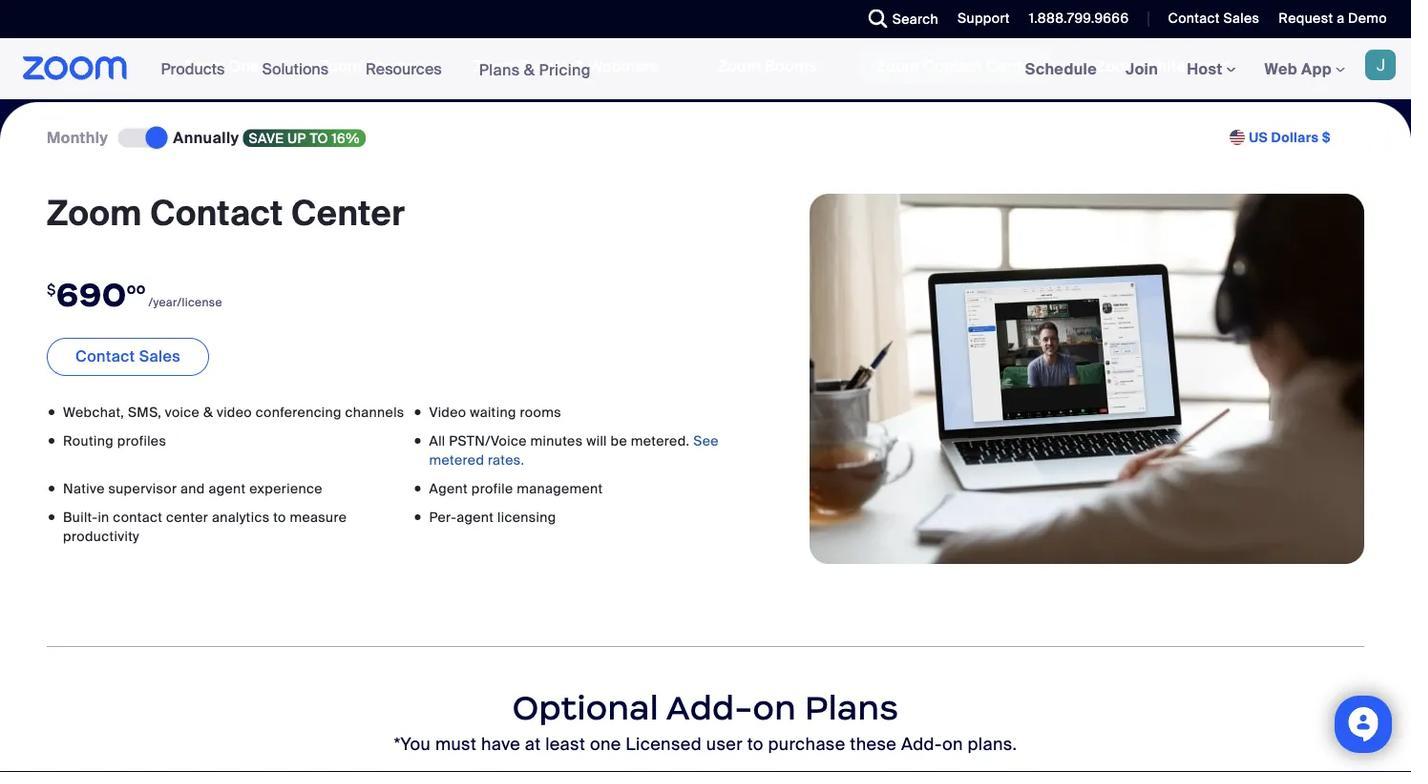 Task type: vqa. For each thing, say whether or not it's contained in the screenshot.
Video waiting rooms
yes



Task type: describe. For each thing, give the bounding box(es) containing it.
built-in contact center analytics to measure productivity
[[63, 508, 347, 545]]

licensing
[[498, 508, 556, 526]]

management
[[517, 480, 603, 498]]

demo
[[1349, 10, 1388, 27]]

zoom logo image
[[23, 56, 128, 80]]

routing
[[63, 432, 114, 450]]

resources button
[[366, 38, 450, 99]]

pricing
[[539, 59, 591, 80]]

webchat,
[[63, 403, 124, 421]]

profile picture image
[[1366, 50, 1396, 80]]

web
[[1265, 59, 1298, 79]]

sms,
[[128, 403, 162, 421]]

16%
[[332, 129, 360, 147]]

agent profile management
[[429, 480, 603, 498]]

analytics
[[212, 508, 270, 526]]

all pstn/voice minutes will be metered.
[[429, 432, 694, 450]]

monthly
[[47, 128, 108, 148]]

*you
[[394, 733, 431, 755]]

profile
[[472, 480, 513, 498]]

schedule
[[1026, 59, 1098, 79]]

& inside the tabs of zoom services tab list
[[574, 56, 585, 76]]

product information navigation
[[147, 38, 605, 101]]

zoom phone
[[319, 56, 414, 76]]

channels
[[345, 403, 405, 421]]

request
[[1279, 10, 1334, 27]]

contact up whiteboard
[[1169, 10, 1221, 27]]

rooms
[[520, 403, 562, 421]]

0 horizontal spatial center
[[291, 191, 405, 235]]

must
[[435, 733, 477, 755]]

join link
[[1112, 38, 1173, 99]]

1.888.799.9666
[[1030, 10, 1129, 27]]

1 horizontal spatial sales
[[1224, 10, 1260, 27]]

annually save up to 16%
[[173, 128, 360, 148]]

plans & pricing
[[479, 59, 591, 80]]

support
[[958, 10, 1010, 27]]

us dollars $ button
[[1250, 128, 1332, 148]]

save
[[249, 129, 284, 147]]

built-
[[63, 508, 98, 526]]

agent
[[429, 480, 468, 498]]

experience
[[250, 480, 323, 498]]

have
[[481, 733, 521, 755]]

zoom whiteboard
[[1097, 56, 1230, 76]]

will
[[587, 432, 607, 450]]

phone
[[366, 56, 414, 76]]

in
[[98, 508, 109, 526]]

to inside annually save up to 16%
[[310, 129, 329, 147]]

annually
[[173, 128, 239, 148]]

productivity
[[63, 528, 140, 545]]

banner containing products
[[0, 38, 1412, 101]]

zoom events & webinars
[[473, 56, 659, 76]]

profiles
[[117, 432, 166, 450]]

optional add-on plans *you must have at least one licensed user to purchase these add-on plans.
[[394, 688, 1018, 755]]

0 horizontal spatial agent
[[209, 480, 246, 498]]

at
[[525, 733, 541, 755]]

contact
[[113, 508, 163, 526]]

app
[[1302, 59, 1332, 79]]

webinars
[[589, 56, 659, 76]]

join
[[1126, 59, 1159, 79]]

zoom contact center inside the tabs of zoom services tab list
[[877, 56, 1038, 76]]

a
[[1337, 10, 1345, 27]]

690
[[56, 274, 127, 316]]

native supervisor and agent experience
[[63, 480, 323, 498]]

zoom one
[[182, 56, 260, 76]]

these
[[850, 733, 897, 755]]

per-agent licensing
[[429, 508, 556, 526]]

purchase
[[768, 733, 846, 755]]

supervisor
[[108, 480, 177, 498]]

0 vertical spatial contact sales
[[1169, 10, 1260, 27]]

request a demo
[[1279, 10, 1388, 27]]

pstn/voice
[[449, 432, 527, 450]]

video
[[429, 403, 467, 421]]

plans.
[[968, 733, 1018, 755]]



Task type: locate. For each thing, give the bounding box(es) containing it.
and
[[181, 480, 205, 498]]

0 horizontal spatial $
[[47, 280, 56, 298]]

1 horizontal spatial to
[[310, 129, 329, 147]]

measure
[[290, 508, 347, 526]]

1 horizontal spatial &
[[524, 59, 535, 80]]

see metered rates.
[[429, 432, 719, 469]]

to down the experience
[[273, 508, 286, 526]]

1 vertical spatial add-
[[902, 733, 943, 755]]

contact sales up host dropdown button at the right of page
[[1169, 10, 1260, 27]]

1 horizontal spatial agent
[[457, 508, 494, 526]]

zoom contact center
[[877, 56, 1038, 76], [47, 191, 405, 235]]

events
[[520, 56, 570, 76]]

0 horizontal spatial contact sales
[[75, 346, 181, 366]]

licensed
[[626, 733, 702, 755]]

1 horizontal spatial add-
[[902, 733, 943, 755]]

to inside built-in contact center analytics to measure productivity
[[273, 508, 286, 526]]

contact
[[1169, 10, 1221, 27], [924, 56, 983, 76], [150, 191, 283, 235], [75, 346, 135, 366]]

contact down support
[[924, 56, 983, 76]]

plans inside product information navigation
[[479, 59, 520, 80]]

plans
[[479, 59, 520, 80], [805, 688, 899, 729]]

request a demo link
[[1265, 0, 1412, 38], [1279, 10, 1388, 27]]

us dollars $
[[1250, 129, 1332, 147]]

0 vertical spatial $
[[1323, 129, 1332, 147]]

resources
[[366, 59, 442, 79]]

to right up
[[310, 129, 329, 147]]

solutions button
[[262, 38, 337, 99]]

$ inside $ 690 00 /year/license
[[47, 280, 56, 298]]

0 horizontal spatial &
[[203, 403, 213, 421]]

0 horizontal spatial on
[[753, 688, 797, 729]]

0 vertical spatial sales
[[1224, 10, 1260, 27]]

& right the "events"
[[574, 56, 585, 76]]

1 horizontal spatial $
[[1323, 129, 1332, 147]]

$ left 00
[[47, 280, 56, 298]]

video waiting rooms
[[429, 403, 562, 421]]

2 horizontal spatial to
[[748, 733, 764, 755]]

0 vertical spatial to
[[310, 129, 329, 147]]

see
[[694, 432, 719, 450]]

1 vertical spatial sales
[[139, 346, 181, 366]]

on
[[753, 688, 797, 729], [943, 733, 964, 755]]

zoom rooms
[[718, 56, 817, 76]]

1 vertical spatial to
[[273, 508, 286, 526]]

$ 690 00 /year/license
[[47, 274, 222, 316]]

on up purchase
[[753, 688, 797, 729]]

0 horizontal spatial sales
[[139, 346, 181, 366]]

be
[[611, 432, 628, 450]]

native
[[63, 480, 105, 498]]

contact down annually at left
[[150, 191, 283, 235]]

zoom contact center down support
[[877, 56, 1038, 76]]

& left pricing
[[524, 59, 535, 80]]

add- up user
[[667, 688, 753, 729]]

0 vertical spatial center
[[987, 56, 1038, 76]]

us
[[1250, 129, 1268, 147]]

$ right dollars
[[1323, 129, 1332, 147]]

& right voice
[[203, 403, 213, 421]]

agent down profile
[[457, 508, 494, 526]]

contact inside the tabs of zoom services tab list
[[924, 56, 983, 76]]

to inside "optional add-on plans *you must have at least one licensed user to purchase these add-on plans."
[[748, 733, 764, 755]]

0 vertical spatial agent
[[209, 480, 246, 498]]

0 horizontal spatial zoom contact center
[[47, 191, 405, 235]]

products button
[[161, 38, 233, 99]]

whiteboard
[[1144, 56, 1230, 76]]

host
[[1187, 59, 1227, 79]]

contact up webchat,
[[75, 346, 135, 366]]

0 vertical spatial add-
[[667, 688, 753, 729]]

sales
[[1224, 10, 1260, 27], [139, 346, 181, 366]]

1 horizontal spatial center
[[987, 56, 1038, 76]]

0 horizontal spatial add-
[[667, 688, 753, 729]]

webchat, sms, voice & video conferencing channels
[[63, 403, 405, 421]]

optional
[[513, 688, 659, 729]]

conferencing
[[256, 403, 342, 421]]

contact sales link
[[1154, 0, 1265, 38], [1169, 10, 1260, 27], [47, 338, 209, 376]]

agent
[[209, 480, 246, 498], [457, 508, 494, 526]]

$
[[1323, 129, 1332, 147], [47, 280, 56, 298]]

plans left pricing
[[479, 59, 520, 80]]

schedule link
[[1011, 38, 1112, 99]]

one
[[229, 56, 260, 76]]

$690 per year per license element
[[47, 263, 796, 324]]

plans inside "optional add-on plans *you must have at least one licensed user to purchase these add-on plans."
[[805, 688, 899, 729]]

center down support
[[987, 56, 1038, 76]]

& inside product information navigation
[[524, 59, 535, 80]]

0 vertical spatial on
[[753, 688, 797, 729]]

0 horizontal spatial to
[[273, 508, 286, 526]]

minutes
[[531, 432, 583, 450]]

least
[[546, 733, 586, 755]]

plans up these
[[805, 688, 899, 729]]

tabs of zoom services tab list
[[29, 48, 1383, 82]]

per-
[[429, 508, 457, 526]]

00
[[127, 282, 146, 297]]

1 vertical spatial zoom contact center
[[47, 191, 405, 235]]

search
[[893, 10, 939, 28]]

rooms
[[765, 56, 817, 76]]

1 horizontal spatial on
[[943, 733, 964, 755]]

one
[[590, 733, 622, 755]]

1 vertical spatial center
[[291, 191, 405, 235]]

0 vertical spatial zoom contact center
[[877, 56, 1038, 76]]

sales up the sms,
[[139, 346, 181, 366]]

2 vertical spatial to
[[748, 733, 764, 755]]

host button
[[1187, 59, 1237, 79]]

all
[[429, 432, 446, 450]]

1 horizontal spatial plans
[[805, 688, 899, 729]]

2 horizontal spatial &
[[574, 56, 585, 76]]

to
[[310, 129, 329, 147], [273, 508, 286, 526], [748, 733, 764, 755]]

user
[[707, 733, 743, 755]]

contact sales
[[1169, 10, 1260, 27], [75, 346, 181, 366]]

add- right these
[[902, 733, 943, 755]]

metered
[[429, 451, 485, 469]]

web app button
[[1265, 59, 1346, 79]]

search button
[[855, 0, 944, 38]]

see metered rates. link
[[429, 432, 719, 469]]

support link
[[944, 0, 1015, 38], [958, 10, 1010, 27]]

$ inside popup button
[[1323, 129, 1332, 147]]

web app
[[1265, 59, 1332, 79]]

0 vertical spatial plans
[[479, 59, 520, 80]]

routing profiles
[[63, 432, 166, 450]]

1 horizontal spatial contact sales
[[1169, 10, 1260, 27]]

rates.
[[488, 451, 525, 469]]

voice
[[165, 403, 200, 421]]

metered.
[[631, 432, 690, 450]]

to right user
[[748, 733, 764, 755]]

zoom contact center down annually at left
[[47, 191, 405, 235]]

products
[[161, 59, 225, 79]]

add-
[[667, 688, 753, 729], [902, 733, 943, 755]]

center inside the tabs of zoom services tab list
[[987, 56, 1038, 76]]

agent up 'analytics'
[[209, 480, 246, 498]]

center
[[166, 508, 208, 526]]

1 horizontal spatial zoom contact center
[[877, 56, 1038, 76]]

1 vertical spatial $
[[47, 280, 56, 298]]

0 horizontal spatial plans
[[479, 59, 520, 80]]

1 vertical spatial on
[[943, 733, 964, 755]]

on left plans.
[[943, 733, 964, 755]]

center down 16%
[[291, 191, 405, 235]]

1 vertical spatial agent
[[457, 508, 494, 526]]

meetings navigation
[[1011, 38, 1412, 101]]

/year/license
[[149, 295, 222, 310]]

waiting
[[470, 403, 516, 421]]

dollars
[[1272, 129, 1319, 147]]

1 vertical spatial plans
[[805, 688, 899, 729]]

1 vertical spatial contact sales
[[75, 346, 181, 366]]

sales up host dropdown button at the right of page
[[1224, 10, 1260, 27]]

banner
[[0, 38, 1412, 101]]

solutions
[[262, 59, 329, 79]]

contact sales up the sms,
[[75, 346, 181, 366]]

center
[[987, 56, 1038, 76], [291, 191, 405, 235]]

up
[[287, 129, 306, 147]]



